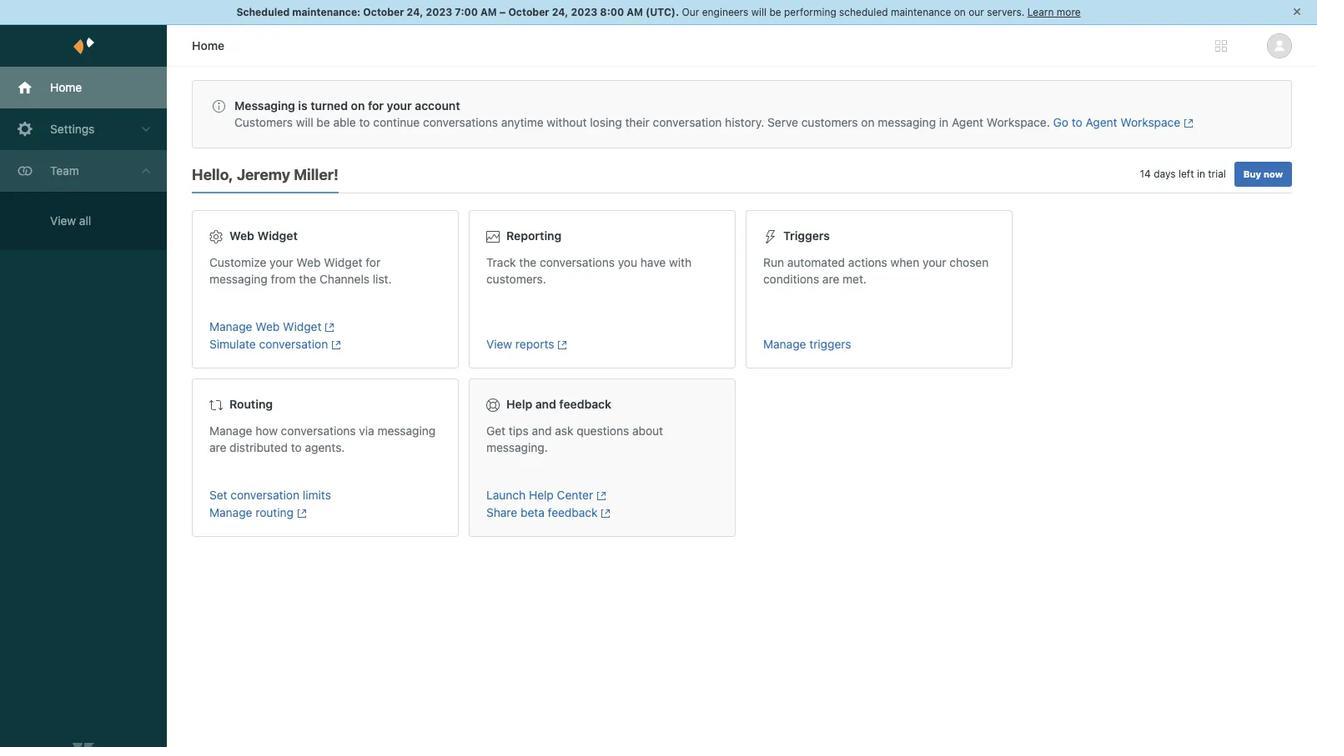 Task type: vqa. For each thing, say whether or not it's contained in the screenshot.
the topmost Wednesday
no



Task type: locate. For each thing, give the bounding box(es) containing it.
and up ask
[[535, 397, 556, 411]]

0 vertical spatial be
[[769, 6, 781, 18]]

conversations
[[423, 115, 498, 129], [540, 255, 615, 269], [281, 424, 356, 438]]

conditions
[[763, 272, 819, 286]]

0 horizontal spatial messaging
[[209, 272, 268, 286]]

for up continue
[[368, 98, 384, 113]]

0 horizontal spatial agent
[[952, 115, 984, 129]]

in right left
[[1197, 168, 1205, 180]]

0 vertical spatial web
[[229, 229, 254, 243]]

am left – in the left of the page
[[481, 6, 497, 18]]

1 24, from the left
[[407, 6, 423, 18]]

your up from
[[270, 255, 293, 269]]

to
[[359, 115, 370, 129], [1072, 115, 1083, 129], [291, 440, 302, 455]]

0 horizontal spatial am
[[481, 6, 497, 18]]

track
[[486, 255, 516, 269]]

manage for manage how conversations via messaging are distributed to agents.
[[209, 424, 252, 438]]

simulate conversation
[[209, 337, 328, 351]]

2023
[[426, 6, 452, 18], [571, 6, 598, 18]]

24, left 7:00
[[407, 6, 423, 18]]

manage
[[209, 319, 252, 334], [763, 337, 806, 351], [209, 424, 252, 438], [209, 506, 252, 520]]

1 horizontal spatial am
[[627, 6, 643, 18]]

2 agent from the left
[[1086, 115, 1117, 129]]

buy now button
[[1234, 162, 1292, 187]]

the
[[519, 255, 537, 269], [299, 272, 316, 286]]

messaging right via
[[377, 424, 436, 438]]

2 2023 from the left
[[571, 6, 598, 18]]

0 horizontal spatial web
[[229, 229, 254, 243]]

to right able
[[359, 115, 370, 129]]

conversations for track the conversations you have with customers.
[[540, 255, 615, 269]]

to left agents.
[[291, 440, 302, 455]]

1 horizontal spatial 24,
[[552, 6, 569, 18]]

buy now
[[1244, 168, 1283, 179]]

0 vertical spatial for
[[368, 98, 384, 113]]

and left ask
[[532, 424, 552, 438]]

continue
[[373, 115, 420, 129]]

your right when
[[923, 255, 946, 269]]

manage down set at bottom left
[[209, 506, 252, 520]]

24, left 8:00
[[552, 6, 569, 18]]

met.
[[843, 272, 867, 286]]

0 vertical spatial view
[[50, 214, 76, 228]]

set conversation limits
[[209, 488, 331, 502]]

0 horizontal spatial home
[[50, 80, 82, 94]]

1 horizontal spatial to
[[359, 115, 370, 129]]

1 vertical spatial conversations
[[540, 255, 615, 269]]

will right engineers
[[751, 6, 767, 18]]

are left distributed
[[209, 440, 226, 455]]

2 vertical spatial on
[[861, 115, 875, 129]]

the up customers.
[[519, 255, 537, 269]]

2 horizontal spatial messaging
[[878, 115, 936, 129]]

triggers
[[809, 337, 851, 351]]

0 vertical spatial on
[[954, 6, 966, 18]]

2023 left 8:00
[[571, 6, 598, 18]]

–
[[500, 6, 506, 18]]

to right go
[[1072, 115, 1083, 129]]

0 horizontal spatial your
[[270, 255, 293, 269]]

share beta feedback link
[[486, 506, 718, 520]]

1 vertical spatial in
[[1197, 168, 1205, 180]]

manage for manage routing
[[209, 506, 252, 520]]

14 days left in trial
[[1140, 168, 1226, 180]]

0 vertical spatial feedback
[[559, 397, 612, 411]]

conversations left you
[[540, 255, 615, 269]]

0 horizontal spatial to
[[291, 440, 302, 455]]

web up the channels
[[296, 255, 321, 269]]

help up tips at the left bottom of the page
[[506, 397, 532, 411]]

messaging
[[878, 115, 936, 129], [209, 272, 268, 286], [377, 424, 436, 438]]

view left reports
[[486, 337, 512, 351]]

1 horizontal spatial messaging
[[377, 424, 436, 438]]

manage inside manage how conversations via messaging are distributed to agents.
[[209, 424, 252, 438]]

customize your web widget for messaging from the channels list.
[[209, 255, 392, 286]]

1 october from the left
[[363, 6, 404, 18]]

0 horizontal spatial october
[[363, 6, 404, 18]]

now
[[1264, 168, 1283, 179]]

conversations up agents.
[[281, 424, 356, 438]]

2 vertical spatial messaging
[[377, 424, 436, 438]]

you
[[618, 255, 637, 269]]

1 vertical spatial view
[[486, 337, 512, 351]]

0 vertical spatial are
[[822, 272, 839, 286]]

october
[[363, 6, 404, 18], [508, 6, 549, 18]]

feedback up questions
[[559, 397, 612, 411]]

manage triggers
[[763, 337, 851, 351]]

agents.
[[305, 440, 345, 455]]

1 vertical spatial widget
[[324, 255, 362, 269]]

manage left triggers
[[763, 337, 806, 351]]

manage up the simulate
[[209, 319, 252, 334]]

buy
[[1244, 168, 1261, 179]]

2 vertical spatial conversations
[[281, 424, 356, 438]]

scheduled
[[236, 6, 290, 18]]

2 vertical spatial conversation
[[231, 488, 300, 502]]

on up able
[[351, 98, 365, 113]]

history.
[[725, 115, 764, 129]]

1 horizontal spatial october
[[508, 6, 549, 18]]

web up the 'simulate conversation'
[[255, 319, 280, 334]]

serve
[[768, 115, 798, 129]]

are inside 'run automated actions when your chosen conditions are met.'
[[822, 272, 839, 286]]

days
[[1154, 168, 1176, 180]]

conversation down manage web widget
[[259, 337, 328, 351]]

for inside "customize your web widget for messaging from the channels list."
[[366, 255, 381, 269]]

2 horizontal spatial conversations
[[540, 255, 615, 269]]

in left workspace.
[[939, 115, 949, 129]]

1 vertical spatial feedback
[[548, 506, 598, 520]]

manage for manage web widget
[[209, 319, 252, 334]]

are inside manage how conversations via messaging are distributed to agents.
[[209, 440, 226, 455]]

2 horizontal spatial your
[[923, 255, 946, 269]]

0 horizontal spatial are
[[209, 440, 226, 455]]

am right 8:00
[[627, 6, 643, 18]]

are
[[822, 272, 839, 286], [209, 440, 226, 455]]

conversations inside manage how conversations via messaging are distributed to agents.
[[281, 424, 356, 438]]

1 agent from the left
[[952, 115, 984, 129]]

agent left workspace.
[[952, 115, 984, 129]]

1 vertical spatial conversation
[[259, 337, 328, 351]]

performing
[[784, 6, 836, 18]]

be down turned on the left
[[317, 115, 330, 129]]

able
[[333, 115, 356, 129]]

widget up the channels
[[324, 255, 362, 269]]

1 vertical spatial for
[[366, 255, 381, 269]]

for
[[368, 98, 384, 113], [366, 255, 381, 269]]

conversation up routing
[[231, 488, 300, 502]]

2 vertical spatial web
[[255, 319, 280, 334]]

will
[[751, 6, 767, 18], [296, 115, 313, 129]]

on
[[954, 6, 966, 18], [351, 98, 365, 113], [861, 115, 875, 129]]

1 vertical spatial the
[[299, 272, 316, 286]]

messaging down "customize"
[[209, 272, 268, 286]]

0 vertical spatial the
[[519, 255, 537, 269]]

on right customers
[[861, 115, 875, 129]]

more
[[1057, 6, 1081, 18]]

0 vertical spatial and
[[535, 397, 556, 411]]

0 vertical spatial home
[[192, 38, 224, 53]]

the inside "customize your web widget for messaging from the channels list."
[[299, 272, 316, 286]]

without
[[547, 115, 587, 129]]

1 vertical spatial are
[[209, 440, 226, 455]]

launch help center
[[486, 488, 593, 502]]

messaging right customers
[[878, 115, 936, 129]]

october right – in the left of the page
[[508, 6, 549, 18]]

conversations for manage how conversations via messaging are distributed to agents.
[[281, 424, 356, 438]]

manage up distributed
[[209, 424, 252, 438]]

0 horizontal spatial view
[[50, 214, 76, 228]]

0 horizontal spatial be
[[317, 115, 330, 129]]

1 horizontal spatial the
[[519, 255, 537, 269]]

2023 left 7:00
[[426, 6, 452, 18]]

0 horizontal spatial 24,
[[407, 6, 423, 18]]

feedback for help and feedback
[[559, 397, 612, 411]]

the right from
[[299, 272, 316, 286]]

to inside manage how conversations via messaging are distributed to agents.
[[291, 440, 302, 455]]

reporting
[[506, 229, 562, 243]]

engineers
[[702, 6, 749, 18]]

conversation right their
[[653, 115, 722, 129]]

widget up "customize your web widget for messaging from the channels list."
[[257, 229, 298, 243]]

tips
[[509, 424, 529, 438]]

1 horizontal spatial view
[[486, 337, 512, 351]]

messaging inside "customize your web widget for messaging from the channels list."
[[209, 272, 268, 286]]

launch
[[486, 488, 526, 502]]

servers.
[[987, 6, 1025, 18]]

hello, jeremy miller!
[[192, 166, 339, 184]]

0 vertical spatial in
[[939, 115, 949, 129]]

0 horizontal spatial in
[[939, 115, 949, 129]]

1 horizontal spatial 2023
[[571, 6, 598, 18]]

0 vertical spatial messaging
[[878, 115, 936, 129]]

will down is
[[296, 115, 313, 129]]

for up list.
[[366, 255, 381, 269]]

are down "automated"
[[822, 272, 839, 286]]

web up "customize"
[[229, 229, 254, 243]]

1 am from the left
[[481, 6, 497, 18]]

1 horizontal spatial are
[[822, 272, 839, 286]]

be left performing
[[769, 6, 781, 18]]

our
[[682, 6, 699, 18]]

1 vertical spatial messaging
[[209, 272, 268, 286]]

1 horizontal spatial will
[[751, 6, 767, 18]]

your up continue
[[387, 98, 412, 113]]

view
[[50, 214, 76, 228], [486, 337, 512, 351]]

conversations inside track the conversations you have with customers.
[[540, 255, 615, 269]]

1 horizontal spatial on
[[861, 115, 875, 129]]

1 horizontal spatial conversations
[[423, 115, 498, 129]]

1 vertical spatial and
[[532, 424, 552, 438]]

0 horizontal spatial 2023
[[426, 6, 452, 18]]

2 horizontal spatial web
[[296, 255, 321, 269]]

1 vertical spatial web
[[296, 255, 321, 269]]

web widget
[[229, 229, 298, 243]]

is
[[298, 98, 308, 113]]

reports
[[515, 337, 554, 351]]

questions
[[577, 424, 629, 438]]

anytime
[[501, 115, 544, 129]]

0 vertical spatial widget
[[257, 229, 298, 243]]

0 horizontal spatial the
[[299, 272, 316, 286]]

turned
[[311, 98, 348, 113]]

web inside "customize your web widget for messaging from the channels list."
[[296, 255, 321, 269]]

run
[[763, 255, 784, 269]]

distributed
[[230, 440, 288, 455]]

get
[[486, 424, 506, 438]]

1 horizontal spatial web
[[255, 319, 280, 334]]

on left our at the right top of page
[[954, 6, 966, 18]]

agent right go
[[1086, 115, 1117, 129]]

1 vertical spatial on
[[351, 98, 365, 113]]

widget up simulate conversation link
[[283, 319, 321, 334]]

conversation
[[653, 115, 722, 129], [259, 337, 328, 351], [231, 488, 300, 502]]

agent
[[952, 115, 984, 129], [1086, 115, 1117, 129]]

conversations down account at top
[[423, 115, 498, 129]]

view left all
[[50, 214, 76, 228]]

1 horizontal spatial agent
[[1086, 115, 1117, 129]]

1 vertical spatial home
[[50, 80, 82, 94]]

0 horizontal spatial conversations
[[281, 424, 356, 438]]

help up share beta feedback
[[529, 488, 554, 502]]

triggers
[[783, 229, 830, 243]]

october right maintenance:
[[363, 6, 404, 18]]

for for widget
[[366, 255, 381, 269]]

feedback down 'center'
[[548, 506, 598, 520]]

help
[[506, 397, 532, 411], [529, 488, 554, 502]]

1 vertical spatial will
[[296, 115, 313, 129]]

am
[[481, 6, 497, 18], [627, 6, 643, 18]]



Task type: describe. For each thing, give the bounding box(es) containing it.
view for view reports
[[486, 337, 512, 351]]

8:00
[[600, 6, 624, 18]]

conversation for set conversation limits
[[231, 488, 300, 502]]

manage how conversations via messaging are distributed to agents.
[[209, 424, 436, 455]]

launch help center link
[[486, 488, 718, 502]]

0 vertical spatial help
[[506, 397, 532, 411]]

manage routing link
[[209, 506, 441, 520]]

miller!
[[294, 166, 339, 184]]

0 vertical spatial will
[[751, 6, 767, 18]]

when
[[891, 255, 920, 269]]

your inside "customize your web widget for messaging from the channels list."
[[270, 255, 293, 269]]

0 horizontal spatial on
[[351, 98, 365, 113]]

center
[[557, 488, 593, 502]]

customers will be able to continue conversations anytime without losing their conversation history. serve customers on messaging in agent workspace.
[[234, 115, 1053, 129]]

view reports link
[[486, 337, 718, 351]]

customers
[[801, 115, 858, 129]]

with
[[669, 255, 692, 269]]

and inside get tips and ask questions about messaging.
[[532, 424, 552, 438]]

channels
[[320, 272, 370, 286]]

7:00
[[455, 6, 478, 18]]

have
[[641, 255, 666, 269]]

1 horizontal spatial be
[[769, 6, 781, 18]]

for for on
[[368, 98, 384, 113]]

1 horizontal spatial your
[[387, 98, 412, 113]]

manage web widget
[[209, 319, 321, 334]]

from
[[271, 272, 296, 286]]

1 2023 from the left
[[426, 6, 452, 18]]

conversation for simulate conversation
[[259, 337, 328, 351]]

run automated actions when your chosen conditions are met.
[[763, 255, 989, 286]]

manage routing
[[209, 506, 294, 520]]

messaging inside manage how conversations via messaging are distributed to agents.
[[377, 424, 436, 438]]

set conversation limits link
[[209, 488, 441, 502]]

manage for manage triggers
[[763, 337, 806, 351]]

2 am from the left
[[627, 6, 643, 18]]

0 horizontal spatial will
[[296, 115, 313, 129]]

view reports
[[486, 337, 554, 351]]

settings
[[50, 122, 95, 136]]

maintenance:
[[292, 6, 361, 18]]

workspace.
[[987, 115, 1050, 129]]

about
[[632, 424, 663, 438]]

manage web widget link
[[209, 319, 441, 334]]

1 vertical spatial be
[[317, 115, 330, 129]]

go
[[1053, 115, 1069, 129]]

the inside track the conversations you have with customers.
[[519, 255, 537, 269]]

2 october from the left
[[508, 6, 549, 18]]

our
[[969, 6, 984, 18]]

ask
[[555, 424, 574, 438]]

2 horizontal spatial on
[[954, 6, 966, 18]]

hello,
[[192, 166, 233, 184]]

1 vertical spatial help
[[529, 488, 554, 502]]

get tips and ask questions about messaging.
[[486, 424, 663, 455]]

customers.
[[486, 272, 546, 286]]

team
[[50, 164, 79, 178]]

messaging
[[234, 98, 295, 113]]

automated
[[787, 255, 845, 269]]

limits
[[303, 488, 331, 502]]

manage triggers link
[[763, 337, 995, 351]]

go to agent workspace
[[1053, 115, 1181, 129]]

0 vertical spatial conversation
[[653, 115, 722, 129]]

trial
[[1208, 168, 1226, 180]]

routing
[[229, 397, 273, 411]]

feedback for share beta feedback
[[548, 506, 598, 520]]

maintenance
[[891, 6, 951, 18]]

losing
[[590, 115, 622, 129]]

customers
[[234, 115, 293, 129]]

2 horizontal spatial to
[[1072, 115, 1083, 129]]

via
[[359, 424, 374, 438]]

learn more link
[[1028, 6, 1081, 18]]

routing
[[255, 506, 294, 520]]

account
[[415, 98, 460, 113]]

1 horizontal spatial home
[[192, 38, 224, 53]]

widget inside "customize your web widget for messaging from the channels list."
[[324, 255, 362, 269]]

1 horizontal spatial in
[[1197, 168, 1205, 180]]

list.
[[373, 272, 392, 286]]

help and feedback
[[506, 397, 612, 411]]

their
[[625, 115, 650, 129]]

scheduled maintenance: october 24, 2023 7:00 am – october 24, 2023 8:00 am (utc). our engineers will be performing scheduled maintenance on our servers. learn more
[[236, 6, 1081, 18]]

2 24, from the left
[[552, 6, 569, 18]]

workspace
[[1121, 115, 1181, 129]]

track the conversations you have with customers.
[[486, 255, 692, 286]]

view for view all
[[50, 214, 76, 228]]

zendesk products image
[[1215, 40, 1227, 52]]

2 vertical spatial widget
[[283, 319, 321, 334]]

learn
[[1028, 6, 1054, 18]]

your inside 'run automated actions when your chosen conditions are met.'
[[923, 255, 946, 269]]

14
[[1140, 168, 1151, 180]]

0 vertical spatial conversations
[[423, 115, 498, 129]]

beta
[[521, 506, 545, 520]]

simulate
[[209, 337, 256, 351]]

(utc).
[[646, 6, 679, 18]]

messaging.
[[486, 440, 548, 455]]

messaging is turned on for your account
[[234, 98, 460, 113]]

set
[[209, 488, 227, 502]]

actions
[[848, 255, 887, 269]]

view all
[[50, 214, 91, 228]]

scheduled
[[839, 6, 888, 18]]

simulate conversation link
[[209, 337, 441, 351]]

customize
[[209, 255, 266, 269]]

how
[[255, 424, 278, 438]]

all
[[79, 214, 91, 228]]

share beta feedback
[[486, 506, 598, 520]]



